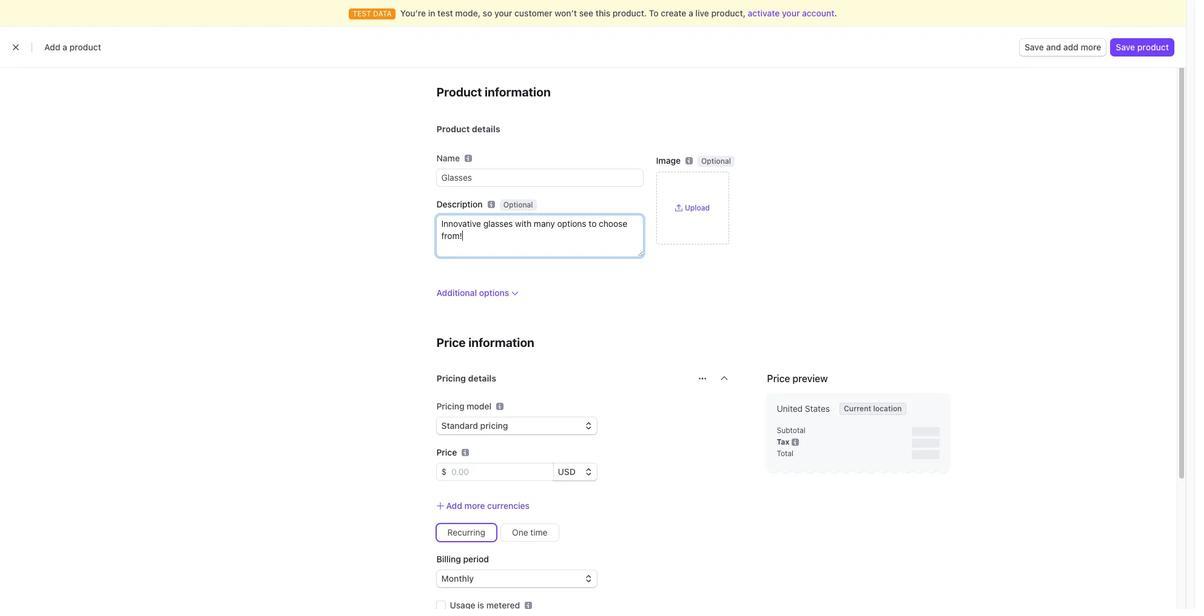 Task type: locate. For each thing, give the bounding box(es) containing it.
svg image
[[699, 375, 706, 382]]

and
[[1046, 42, 1061, 52]]

2 product from the left
[[1138, 42, 1169, 52]]

add for add a product
[[44, 42, 60, 52]]

details down product information
[[472, 124, 500, 134]]

details for product details
[[472, 124, 500, 134]]

billing period
[[437, 554, 489, 564]]

you're in test mode, so your customer won't see this product. to create a live product, activate your account .
[[400, 8, 837, 18]]

pricing for pricing model
[[437, 401, 465, 411]]

1 horizontal spatial add
[[446, 501, 462, 511]]

your right the activate
[[782, 8, 800, 18]]

mode
[[1015, 33, 1038, 44]]

details inside pricing details "button"
[[468, 373, 496, 383]]

total
[[777, 449, 794, 458]]

Premium Plan, sunglasses, etc. text field
[[437, 169, 643, 186]]

information down more button
[[485, 85, 551, 99]]

additional options
[[437, 288, 509, 298]]

1 horizontal spatial info image
[[792, 438, 799, 446]]

0 vertical spatial pricing
[[437, 373, 466, 383]]

connect link
[[442, 32, 488, 46]]

more
[[1081, 42, 1102, 52], [465, 501, 485, 511]]

0 vertical spatial information
[[485, 85, 551, 99]]

0 vertical spatial a
[[689, 8, 693, 18]]

a left live
[[689, 8, 693, 18]]

account
[[802, 8, 835, 18]]

0 horizontal spatial info image
[[496, 403, 504, 410]]

search…
[[451, 9, 482, 18]]

0 vertical spatial more
[[1081, 42, 1102, 52]]

optional
[[701, 157, 731, 166], [503, 200, 533, 209]]

billing for billing period
[[437, 554, 461, 564]]

1 vertical spatial a
[[63, 42, 67, 52]]

0 horizontal spatial optional
[[503, 200, 533, 209]]

you're
[[400, 8, 426, 18]]

0 vertical spatial product
[[437, 85, 482, 99]]

in
[[428, 8, 435, 18]]

price preview
[[767, 373, 828, 384]]

info image down subtotal
[[792, 438, 799, 446]]

price up $ at the left bottom of the page
[[437, 447, 457, 458]]

1 horizontal spatial save
[[1116, 42, 1135, 52]]

more right add
[[1081, 42, 1102, 52]]

save inside save product button
[[1116, 42, 1135, 52]]

1 product from the top
[[437, 85, 482, 99]]

save inside save and add more button
[[1025, 42, 1044, 52]]

add
[[44, 42, 60, 52], [446, 501, 462, 511]]

add
[[1064, 42, 1079, 52]]

0 horizontal spatial more
[[465, 501, 485, 511]]

1 vertical spatial more
[[465, 501, 485, 511]]

products link
[[306, 32, 354, 46]]

2 your from the left
[[782, 8, 800, 18]]

0 horizontal spatial products
[[105, 67, 177, 87]]

add inside button
[[446, 501, 462, 511]]

1 horizontal spatial product
[[1138, 42, 1169, 52]]

0 vertical spatial billing
[[363, 33, 387, 44]]

info image
[[496, 403, 504, 410], [792, 438, 799, 446]]

0 horizontal spatial add
[[44, 42, 60, 52]]

one time
[[512, 527, 548, 538]]

1 vertical spatial optional
[[503, 200, 533, 209]]

a
[[689, 8, 693, 18], [63, 42, 67, 52]]

details
[[472, 124, 500, 134], [468, 373, 496, 383]]

additional options button
[[437, 287, 519, 299]]

0 horizontal spatial product
[[70, 42, 101, 52]]

0 vertical spatial price
[[437, 336, 466, 349]]

0 vertical spatial optional
[[701, 157, 731, 166]]

test
[[438, 8, 453, 18]]

1 vertical spatial product
[[437, 124, 470, 134]]

more inside add more currencies button
[[465, 501, 485, 511]]

0 horizontal spatial a
[[63, 42, 67, 52]]

billing left period
[[437, 554, 461, 564]]

description
[[437, 199, 483, 209]]

products
[[312, 33, 348, 44], [105, 67, 177, 87]]

save
[[1025, 42, 1044, 52], [1116, 42, 1135, 52]]

model
[[467, 401, 492, 411]]

current location
[[844, 404, 902, 413]]

products down home link on the left top of the page
[[105, 67, 177, 87]]

pricing model
[[437, 401, 492, 411]]

period
[[463, 554, 489, 564]]

pricing
[[437, 373, 466, 383], [437, 401, 465, 411]]

information for product information
[[485, 85, 551, 99]]

usd button
[[553, 464, 597, 481]]

save for save and add more
[[1025, 42, 1044, 52]]

price for price preview
[[767, 373, 790, 384]]

1 vertical spatial billing
[[437, 554, 461, 564]]

pricing inside "button"
[[437, 373, 466, 383]]

reports
[[402, 33, 434, 44]]

to
[[649, 8, 659, 18]]

product up name
[[437, 124, 470, 134]]

usd
[[558, 467, 576, 477]]

your right so
[[494, 8, 512, 18]]

add more currencies
[[446, 501, 530, 511]]

preview
[[793, 373, 828, 384]]

product
[[70, 42, 101, 52], [1138, 42, 1169, 52]]

information up pricing details on the left of the page
[[468, 336, 535, 349]]

connect
[[448, 33, 482, 44]]

more inside save and add more button
[[1081, 42, 1102, 52]]

one
[[512, 527, 528, 538]]

1 pricing from the top
[[437, 373, 466, 383]]

your
[[494, 8, 512, 18], [782, 8, 800, 18]]

more up recurring at the left of page
[[465, 501, 485, 511]]

1 vertical spatial info image
[[792, 438, 799, 446]]

optional down 'premium plan, sunglasses, etc.' text field at the top of the page
[[503, 200, 533, 209]]

info image right model
[[496, 403, 504, 410]]

balances link
[[197, 32, 245, 46]]

1 horizontal spatial more
[[1081, 42, 1102, 52]]

0 vertical spatial products
[[312, 33, 348, 44]]

pricing up the pricing model
[[437, 373, 466, 383]]

1 vertical spatial price
[[767, 373, 790, 384]]

billing left reports
[[363, 33, 387, 44]]

1 vertical spatial products
[[105, 67, 177, 87]]

price information
[[437, 336, 535, 349]]

1 vertical spatial details
[[468, 373, 496, 383]]

1 horizontal spatial your
[[782, 8, 800, 18]]

more
[[497, 33, 517, 44]]

add a product
[[44, 42, 101, 52]]

1 vertical spatial add
[[446, 501, 462, 511]]

price left preview
[[767, 373, 790, 384]]

pricing details button
[[429, 365, 691, 388]]

price
[[437, 336, 466, 349], [767, 373, 790, 384], [437, 447, 457, 458]]

see
[[579, 8, 593, 18]]

tab list
[[105, 90, 1057, 112]]

1 vertical spatial pricing
[[437, 401, 465, 411]]

price up pricing details on the left of the page
[[437, 336, 466, 349]]

2 pricing from the top
[[437, 401, 465, 411]]

product information
[[437, 85, 551, 99]]

2 save from the left
[[1116, 42, 1135, 52]]

product up product details
[[437, 85, 482, 99]]

home
[[111, 33, 134, 44]]

this
[[596, 8, 611, 18]]

0 horizontal spatial your
[[494, 8, 512, 18]]

save right add
[[1116, 42, 1135, 52]]

location
[[873, 404, 902, 413]]

2 product from the top
[[437, 124, 470, 134]]

save left and
[[1025, 42, 1044, 52]]

product inside save product button
[[1138, 42, 1169, 52]]

0 horizontal spatial billing
[[363, 33, 387, 44]]

so
[[483, 8, 492, 18]]

test mode
[[996, 33, 1038, 44]]

products left billing link
[[312, 33, 348, 44]]

save and add more button
[[1020, 39, 1106, 56]]

0 horizontal spatial save
[[1025, 42, 1044, 52]]

0 vertical spatial details
[[472, 124, 500, 134]]

optional right image
[[701, 157, 731, 166]]

0 vertical spatial add
[[44, 42, 60, 52]]

details up model
[[468, 373, 496, 383]]

1 horizontal spatial products
[[312, 33, 348, 44]]

current
[[844, 404, 871, 413]]

pricing left model
[[437, 401, 465, 411]]

$
[[441, 467, 447, 477]]

a left home link on the left top of the page
[[63, 42, 67, 52]]

1 horizontal spatial billing
[[437, 554, 461, 564]]

1 save from the left
[[1025, 42, 1044, 52]]

payments
[[149, 33, 188, 44]]

1 horizontal spatial optional
[[701, 157, 731, 166]]

product
[[437, 85, 482, 99], [437, 124, 470, 134]]

billing
[[363, 33, 387, 44], [437, 554, 461, 564]]

1 vertical spatial information
[[468, 336, 535, 349]]

information
[[485, 85, 551, 99], [468, 336, 535, 349]]



Task type: vqa. For each thing, say whether or not it's contained in the screenshot.
the "guide" related to Starter guide
no



Task type: describe. For each thing, give the bounding box(es) containing it.
tax
[[777, 437, 790, 447]]

activate
[[748, 8, 780, 18]]

customer
[[515, 8, 553, 18]]

pricing details
[[437, 373, 496, 383]]

time
[[531, 527, 548, 538]]

balances
[[203, 33, 239, 44]]

developers link
[[931, 32, 989, 46]]

billing for billing
[[363, 33, 387, 44]]

.
[[835, 8, 837, 18]]

add for add more currencies
[[446, 501, 462, 511]]

developers
[[937, 33, 983, 44]]

0.00 text field
[[447, 464, 553, 481]]

customers link
[[248, 32, 304, 46]]

currencies
[[487, 501, 530, 511]]

more button
[[490, 32, 535, 46]]

1 product from the left
[[70, 42, 101, 52]]

states
[[805, 404, 830, 414]]

information for price information
[[468, 336, 535, 349]]

won't
[[555, 8, 577, 18]]

optional for image
[[701, 157, 731, 166]]

product,
[[711, 8, 746, 18]]

Innovative glasses with many options to choose from! text field
[[437, 215, 643, 257]]

product details
[[437, 124, 500, 134]]

united states
[[777, 404, 830, 414]]

1 horizontal spatial a
[[689, 8, 693, 18]]

upload
[[685, 203, 710, 212]]

info element
[[496, 403, 504, 410]]

reports link
[[396, 32, 440, 46]]

home link
[[105, 32, 141, 46]]

name
[[437, 153, 460, 163]]

Search… search field
[[432, 6, 730, 21]]

create
[[661, 8, 686, 18]]

image
[[656, 155, 681, 166]]

united
[[777, 404, 803, 414]]

pricing for pricing details
[[437, 373, 466, 383]]

details for pricing details
[[468, 373, 496, 383]]

options
[[479, 288, 509, 298]]

activate your account link
[[748, 8, 835, 18]]

save for save product
[[1116, 42, 1135, 52]]

save product
[[1116, 42, 1169, 52]]

optional for description
[[503, 200, 533, 209]]

customers
[[254, 33, 298, 44]]

save product button
[[1111, 39, 1174, 56]]

product for product details
[[437, 124, 470, 134]]

$ button
[[437, 464, 447, 481]]

payments link
[[143, 32, 195, 46]]

test
[[996, 33, 1013, 44]]

live
[[696, 8, 709, 18]]

billing link
[[357, 32, 394, 46]]

2 vertical spatial price
[[437, 447, 457, 458]]

product.
[[613, 8, 647, 18]]

1 your from the left
[[494, 8, 512, 18]]

additional
[[437, 288, 477, 298]]

add more currencies button
[[437, 500, 530, 512]]

product for product information
[[437, 85, 482, 99]]

mode,
[[455, 8, 481, 18]]

price for price information
[[437, 336, 466, 349]]

save and add more
[[1025, 42, 1102, 52]]

upload button
[[675, 203, 710, 213]]

subtotal
[[777, 426, 806, 435]]

0 vertical spatial info image
[[496, 403, 504, 410]]

recurring
[[447, 527, 485, 538]]



